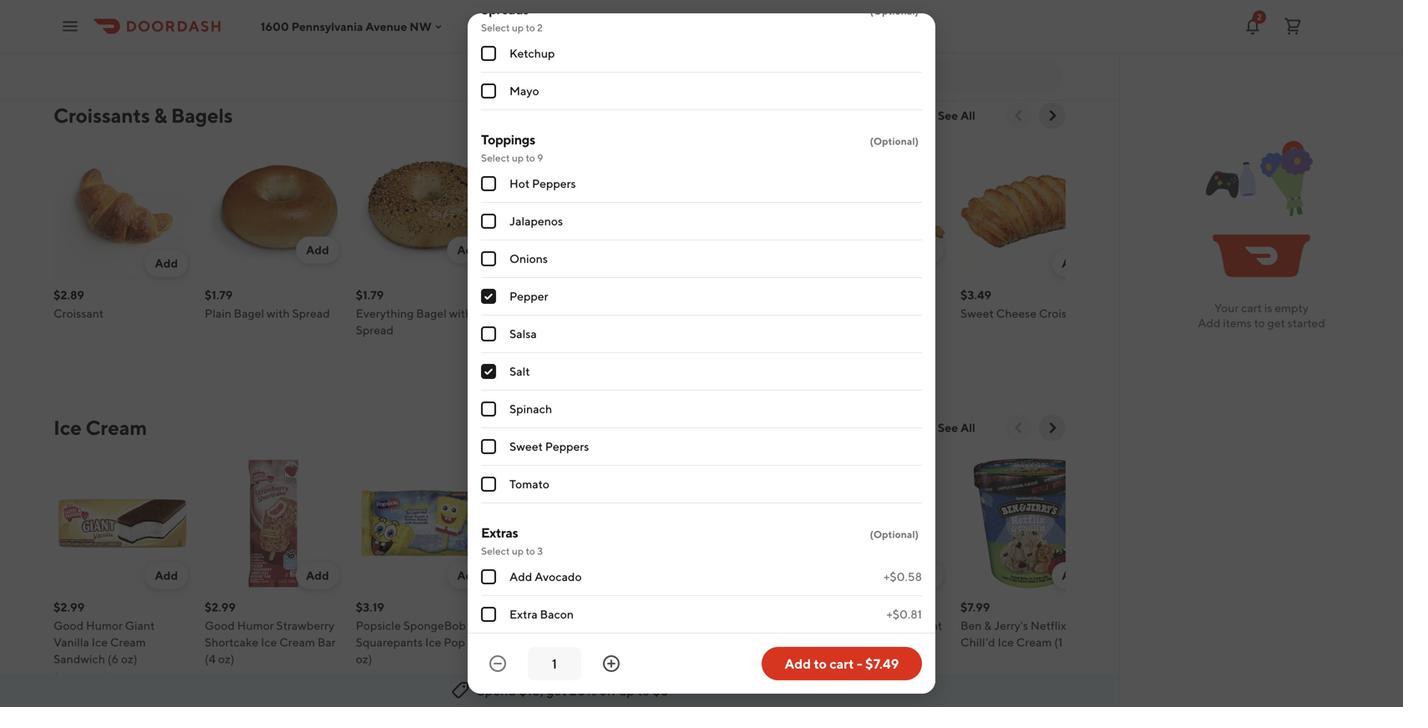 Task type: locate. For each thing, give the bounding box(es) containing it.
extras
[[481, 525, 518, 541]]

2 see all link from the top
[[928, 415, 985, 441]]

1 horizontal spatial cart
[[1241, 301, 1262, 315]]

bagel right plain
[[234, 307, 264, 320]]

1 horizontal spatial pt)
[[915, 636, 931, 649]]

parfait
[[847, 11, 883, 25]]

2 horizontal spatial sandwich
[[842, 323, 894, 337]]

jerry's left half
[[540, 619, 575, 633]]

jerry's up chill'd
[[994, 619, 1028, 633]]

$7.49 inside button
[[865, 656, 899, 672]]

0 horizontal spatial (1
[[564, 636, 572, 649]]

add for plain bagel with spread
[[306, 243, 329, 257]]

started
[[1288, 316, 1325, 330]]

sponsored down "(6" at the left of the page
[[53, 671, 111, 684]]

0 horizontal spatial (5
[[229, 11, 240, 25]]

ben inside $7.99 ben & jerry's netflix & chill'd ice cream (1 pt)
[[960, 619, 982, 633]]

sweet
[[960, 307, 994, 320], [509, 440, 543, 453]]

to left $5
[[637, 683, 650, 699]]

bagel right everything
[[416, 307, 447, 320]]

0 horizontal spatial ben
[[507, 619, 528, 633]]

2 (1 from the left
[[904, 636, 913, 649]]

decrease quantity by 1 image
[[488, 654, 508, 674]]

gummies
[[658, 28, 709, 41]]

oz) inside $2.99 good humor giant vanilla ice cream sandwich (6 oz) sponsored
[[121, 652, 137, 666]]

avocado
[[535, 570, 582, 584]]

$7.99
[[507, 600, 537, 614], [960, 600, 990, 614]]

tastykake inside tastykake vanilla creme filled sugar wafers (2.75 oz)
[[356, 0, 409, 8]]

spread down everything
[[356, 323, 394, 337]]

toppings select up to 9
[[481, 132, 543, 164]]

(4 right pop
[[467, 636, 479, 649]]

2 next button of carousel image from the top
[[1044, 420, 1061, 436]]

up right 'off'
[[619, 683, 635, 699]]

your cart is empty add items to get started
[[1198, 301, 1325, 330]]

1 horizontal spatial 2
[[1257, 12, 1262, 22]]

1 horizontal spatial $2.99
[[205, 600, 236, 614]]

None checkbox
[[481, 570, 496, 585]]

1 tastykake from the left
[[205, 0, 257, 8]]

spread for $1.79 everything bagel with spread
[[356, 323, 394, 337]]

select down the 'extras' on the bottom left of the page
[[481, 545, 510, 557]]

oz) left 1600
[[242, 11, 259, 25]]

bagel inside turkey breakfast club bagel sandwich
[[809, 323, 840, 337]]

previous button of carousel image
[[1011, 107, 1027, 124], [1011, 420, 1027, 436]]

1 with from the left
[[267, 307, 290, 320]]

bagel inside $1.79 plain bagel with spread
[[234, 307, 264, 320]]

$7.49 western bagel sandwich
[[507, 288, 639, 320]]

up
[[512, 22, 524, 33], [512, 152, 524, 164], [512, 545, 524, 557], [619, 683, 635, 699]]

spongebob
[[403, 619, 466, 633]]

sponsored down the chewy
[[53, 46, 111, 60]]

3 select from the top
[[481, 545, 510, 557]]

ben & jerry's the tonight dough ice cream (1 pt)
[[809, 619, 942, 649]]

pt) inside the ben & jerry's the tonight dough ice cream (1 pt)
[[915, 636, 931, 649]]

1 horizontal spatial humor
[[237, 619, 274, 633]]

1 vertical spatial previous button of carousel image
[[1011, 420, 1027, 436]]

1 vertical spatial (5
[[711, 28, 723, 41]]

oz)
[[242, 11, 259, 25], [607, 11, 623, 25], [152, 28, 169, 41], [356, 28, 372, 41], [725, 28, 741, 41], [658, 636, 674, 649], [121, 652, 137, 666], [218, 652, 234, 666], [356, 652, 372, 666]]

0 horizontal spatial pt)
[[574, 636, 590, 649]]

ben up chill'd
[[960, 619, 982, 633]]

ice inside $2.99 good humor giant vanilla ice cream sandwich (6 oz) sponsored
[[92, 636, 108, 649]]

1 vertical spatial sponsored
[[53, 671, 111, 684]]

1 vertical spatial spread
[[356, 323, 394, 337]]

pt) down half
[[574, 636, 590, 649]]

sweet right sweet peppers option
[[509, 440, 543, 453]]

1 vertical spatial see all
[[938, 421, 975, 435]]

oz) inside tastykake glazed honey bun (5 oz)
[[242, 11, 259, 25]]

2 $7.99 from the left
[[960, 600, 990, 614]]

& left "bagels"
[[154, 104, 167, 127]]

1 see from the top
[[938, 109, 958, 122]]

humor up shortcake
[[237, 619, 274, 633]]

sugar
[[388, 11, 419, 25]]

(optional) inside spreads group
[[870, 5, 919, 17]]

2 $1.79 from the left
[[356, 288, 384, 302]]

1 previous button of carousel image from the top
[[1011, 107, 1027, 124]]

0 horizontal spatial humor
[[86, 619, 123, 633]]

Spinach checkbox
[[481, 402, 496, 417]]

good humor giant vanilla ice cream sandwich (6 oz) image
[[53, 455, 191, 593]]

next button of carousel image for ice cream
[[1044, 420, 1061, 436]]

(optional) for toppings
[[870, 135, 919, 147]]

1 horizontal spatial jerry's
[[843, 619, 877, 633]]

select inside spreads select up to 2
[[481, 22, 510, 33]]

1 horizontal spatial tastykake
[[356, 0, 409, 8]]

up inside extras select up to 3
[[512, 545, 524, 557]]

(optional) inside toppings group
[[870, 135, 919, 147]]

1 ben from the left
[[507, 619, 528, 633]]

0 horizontal spatial (4
[[205, 652, 216, 666]]

all for ice cream
[[960, 421, 975, 435]]

bagel inside $1.79 everything bagel with spread
[[416, 307, 447, 320]]

cart left -
[[829, 656, 854, 672]]

dialog
[[468, 0, 935, 705]]

add
[[306, 243, 329, 257], [457, 243, 480, 257], [155, 256, 178, 270], [1062, 256, 1085, 270], [1198, 316, 1221, 330], [155, 569, 178, 583], [306, 569, 329, 583], [457, 569, 480, 583], [911, 569, 934, 583], [1062, 569, 1085, 583], [509, 570, 532, 584], [785, 656, 811, 672]]

croissants & bagels link
[[53, 102, 233, 129]]

see for ice cream
[[938, 421, 958, 435]]

1 vertical spatial see
[[938, 421, 958, 435]]

spread inside $1.79 plain bagel with spread
[[292, 307, 330, 320]]

biscuit image
[[658, 142, 796, 280]]

$7.99 left bacon
[[507, 600, 537, 614]]

0 vertical spatial vanilla
[[411, 0, 447, 8]]

vanilla inside $2.99 good humor giant vanilla ice cream sandwich (6 oz) sponsored
[[53, 636, 89, 649]]

netflix
[[1030, 619, 1067, 633]]

2 select from the top
[[481, 152, 510, 164]]

$7.99 for $7.99 ben & jerry's netflix & chill'd ice cream (1 pt)
[[960, 600, 990, 614]]

to inside toppings select up to 9
[[526, 152, 535, 164]]

peppers down 9
[[532, 177, 576, 190]]

(optional) for extras
[[870, 529, 919, 540]]

pepper
[[509, 289, 548, 303]]

western
[[507, 307, 552, 320]]

Current quantity is 1 number field
[[538, 655, 571, 673]]

1600 pennsylvania avenue nw
[[261, 19, 432, 33]]

extras group
[[481, 524, 922, 671]]

& up dough
[[833, 619, 840, 633]]

1 vertical spatial next button of carousel image
[[1044, 420, 1061, 436]]

add to cart - $7.49
[[785, 656, 899, 672]]

get down is
[[1267, 316, 1285, 330]]

2 all from the top
[[960, 421, 975, 435]]

humor for shortcake
[[237, 619, 274, 633]]

croissant down $2.89
[[53, 307, 104, 320]]

ben up dough
[[809, 619, 831, 633]]

humor inside $2.99 good humor giant vanilla ice cream sandwich (6 oz) sponsored
[[86, 619, 123, 633]]

pop
[[444, 636, 465, 649]]

items
[[1223, 316, 1252, 330]]

mixed
[[658, 11, 691, 25]]

croissant
[[53, 307, 104, 320], [1039, 307, 1089, 320]]

everything bagel with spread image
[[356, 142, 494, 280]]

add avocado
[[509, 570, 582, 584]]

ice inside twix ice cream bars (3.13 oz)
[[684, 619, 701, 633]]

pt) for tonight
[[915, 636, 931, 649]]

sandwich
[[588, 307, 639, 320], [842, 323, 894, 337], [53, 652, 105, 666]]

jerry's
[[540, 619, 575, 633], [843, 619, 877, 633], [994, 619, 1028, 633]]

baked
[[601, 619, 635, 633]]

1 horizontal spatial spread
[[356, 323, 394, 337]]

0 horizontal spatial $2.99
[[53, 600, 85, 614]]

cookies
[[867, 0, 910, 8]]

pt) for half
[[574, 636, 590, 649]]

humor inside $2.99 good humor strawberry shortcake ice cream bar (4 oz)
[[237, 619, 274, 633]]

0 horizontal spatial with
[[267, 307, 290, 320]]

$1.79 plain bagel with spread
[[205, 288, 330, 320]]

strawberry
[[276, 619, 334, 633]]

add inside add to cart - $7.49 button
[[785, 656, 811, 672]]

1 next button of carousel image from the top
[[1044, 107, 1061, 124]]

Salt checkbox
[[481, 364, 496, 379]]

2
[[1257, 12, 1262, 22], [537, 22, 543, 33]]

1 vertical spatial (4
[[205, 652, 216, 666]]

your
[[1214, 301, 1239, 315]]

spread
[[292, 307, 330, 320], [356, 323, 394, 337]]

1 $7.99 from the left
[[507, 600, 537, 614]]

1 sour from the left
[[53, 0, 78, 8]]

0 horizontal spatial sour
[[53, 0, 78, 8]]

0 vertical spatial (optional)
[[870, 5, 919, 17]]

2 up ketchup
[[537, 22, 543, 33]]

(4 down shortcake
[[205, 652, 216, 666]]

with inside $1.79 everything bagel with spread
[[449, 307, 472, 320]]

0 vertical spatial previous button of carousel image
[[1011, 107, 1027, 124]]

3 jerry's from the left
[[994, 619, 1028, 633]]

3 (1 from the left
[[1054, 636, 1063, 649]]

(4 inside the $3.19 popsicle spongebob squarepants ice pop (4 oz)
[[467, 636, 479, 649]]

pt) down tonight
[[915, 636, 931, 649]]

1 horizontal spatial (4
[[467, 636, 479, 649]]

2 sour from the left
[[535, 0, 560, 8]]

bars
[[741, 619, 764, 633]]

$15,
[[519, 683, 544, 699]]

add button
[[296, 237, 339, 263], [296, 237, 339, 263], [447, 237, 490, 263], [447, 237, 490, 263], [145, 250, 188, 277], [145, 250, 188, 277], [1052, 250, 1095, 277], [1052, 250, 1095, 277], [145, 562, 188, 589], [145, 562, 188, 589], [296, 562, 339, 589], [296, 562, 339, 589], [447, 562, 490, 589], [447, 562, 490, 589], [901, 562, 944, 589], [901, 562, 944, 589], [1052, 562, 1095, 589], [1052, 562, 1095, 589]]

1 humor from the left
[[86, 619, 123, 633]]

oz) right "(6" at the left of the page
[[121, 652, 137, 666]]

open menu image
[[60, 16, 80, 36]]

pt) down netflix
[[1065, 636, 1081, 649]]

select inside toppings select up to 9
[[481, 152, 510, 164]]

1 select from the top
[[481, 22, 510, 33]]

$1.79 up everything
[[356, 288, 384, 302]]

with inside $1.79 plain bagel with spread
[[267, 307, 290, 320]]

1 vertical spatial select
[[481, 152, 510, 164]]

2 inside spreads select up to 2
[[537, 22, 543, 33]]

& right cookies
[[913, 0, 920, 8]]

0 vertical spatial (5
[[229, 11, 240, 25]]

humor for vanilla
[[86, 619, 123, 633]]

1 vertical spatial see all link
[[928, 415, 985, 441]]

1 horizontal spatial good
[[205, 619, 235, 633]]

humor
[[86, 619, 123, 633], [237, 619, 274, 633]]

tastykake inside tastykake glazed honey bun (5 oz)
[[205, 0, 257, 8]]

(1 inside $7.99 ben & jerry's half baked ice cream (1 pt)
[[564, 636, 572, 649]]

tastykake up filled
[[356, 0, 409, 8]]

$1.79 up plain
[[205, 288, 233, 302]]

Sweet Peppers checkbox
[[481, 439, 496, 454]]

0 horizontal spatial spread
[[292, 307, 330, 320]]

jerry's inside $7.99 ben & jerry's half baked ice cream (1 pt)
[[540, 619, 575, 633]]

3 ben from the left
[[960, 619, 982, 633]]

oz) down shortcake
[[218, 652, 234, 666]]

previous button of carousel image for ice cream
[[1011, 420, 1027, 436]]

spread left everything
[[292, 307, 330, 320]]

sponsored
[[53, 46, 111, 60], [53, 671, 111, 684]]

$7.49 inside $7.49 western bagel sandwich
[[507, 288, 537, 302]]

bagel inside $7.49 western bagel sandwich
[[555, 307, 585, 320]]

0 horizontal spatial sweet
[[509, 440, 543, 453]]

sandwich left biscuit
[[588, 307, 639, 320]]

cream inside the ben & jerry's the tonight dough ice cream (1 pt)
[[866, 636, 902, 649]]

up for spreads
[[512, 22, 524, 33]]

sponsored inside $2.99 good humor giant vanilla ice cream sandwich (6 oz) sponsored
[[53, 671, 111, 684]]

0 vertical spatial sweet
[[960, 307, 994, 320]]

1 horizontal spatial vanilla
[[411, 0, 447, 8]]

0 vertical spatial see all
[[938, 109, 975, 122]]

select inside extras select up to 3
[[481, 545, 510, 557]]

sandwich inside $7.49 western bagel sandwich
[[588, 307, 639, 320]]

1 horizontal spatial sandwich
[[588, 307, 639, 320]]

$1.79
[[205, 288, 233, 302], [356, 288, 384, 302]]

2 croissant from the left
[[1039, 307, 1089, 320]]

-
[[857, 656, 862, 672]]

add for ben & jerry's the tonight dough ice cream (1 pt)
[[911, 569, 934, 583]]

gluten
[[703, 0, 740, 8]]

all for croissants & bagels
[[960, 109, 975, 122]]

0 horizontal spatial good
[[53, 619, 84, 633]]

1 see all link from the top
[[928, 102, 985, 129]]

1 horizontal spatial (5
[[711, 28, 723, 41]]

croissant right cheese
[[1039, 307, 1089, 320]]

1 vertical spatial get
[[546, 683, 567, 699]]

1 vertical spatial peppers
[[545, 440, 589, 453]]

2 sponsored from the top
[[53, 671, 111, 684]]

see all link for croissants & bagels
[[928, 102, 985, 129]]

$7.99 inside $7.99 ben & jerry's half baked ice cream (1 pt)
[[507, 600, 537, 614]]

get right $15,
[[546, 683, 567, 699]]

$7.99 up chill'd
[[960, 600, 990, 614]]

1 vertical spatial $7.49
[[865, 656, 899, 672]]

add inside extras group
[[509, 570, 532, 584]]

+$0.81
[[886, 608, 922, 621]]

0 horizontal spatial jerry's
[[540, 619, 575, 633]]

1 jerry's from the left
[[540, 619, 575, 633]]

2 horizontal spatial pt)
[[1065, 636, 1081, 649]]

(1 for half
[[564, 636, 572, 649]]

twix ice cream bars (3.13 oz)
[[658, 619, 791, 649]]

1 horizontal spatial get
[[1267, 316, 1285, 330]]

1 horizontal spatial sweet
[[960, 307, 994, 320]]

free
[[742, 0, 766, 8]]

0 horizontal spatial $7.99
[[507, 600, 537, 614]]

sandwich left "(6" at the left of the page
[[53, 652, 105, 666]]

2 horizontal spatial jerry's
[[994, 619, 1028, 633]]

tastykake
[[205, 0, 257, 8], [356, 0, 409, 8]]

2 tastykake from the left
[[356, 0, 409, 8]]

3 (optional) from the top
[[870, 529, 919, 540]]

up inside spreads select up to 2
[[512, 22, 524, 33]]

sour up open menu "image"
[[53, 0, 78, 8]]

is
[[1264, 301, 1272, 315]]

$7.49 right -
[[865, 656, 899, 672]]

1 vertical spatial all
[[960, 421, 975, 435]]

select down spreads
[[481, 22, 510, 33]]

& inside the ben & jerry's the tonight dough ice cream (1 pt)
[[833, 619, 840, 633]]

2 humor from the left
[[237, 619, 274, 633]]

bacon
[[540, 608, 574, 621]]

to up ketchup
[[526, 22, 535, 33]]

(optional) up +$0.58 at the bottom of the page
[[870, 529, 919, 540]]

1 (optional) from the top
[[870, 5, 919, 17]]

up down toppings
[[512, 152, 524, 164]]

cart left is
[[1241, 301, 1262, 315]]

add for sweet cheese croissant
[[1062, 256, 1085, 270]]

(3.13
[[767, 619, 791, 633]]

2 horizontal spatial ben
[[960, 619, 982, 633]]

vanilla inside tastykake vanilla creme filled sugar wafers (2.75 oz)
[[411, 0, 447, 8]]

2 see from the top
[[938, 421, 958, 435]]

1 vertical spatial sandwich
[[842, 323, 894, 337]]

add inside your cart is empty add items to get started
[[1198, 316, 1221, 330]]

1 horizontal spatial $7.99
[[960, 600, 990, 614]]

next button of carousel image for croissants & bagels
[[1044, 107, 1061, 124]]

jerry's left the
[[843, 619, 877, 633]]

select for toppings
[[481, 152, 510, 164]]

oz) inside $2.99 good humor strawberry shortcake ice cream bar (4 oz)
[[218, 652, 234, 666]]

$3.19 popsicle spongebob squarepants ice pop (4 oz)
[[356, 600, 479, 666]]

1 vertical spatial vanilla
[[53, 636, 89, 649]]

to left 9
[[526, 152, 535, 164]]

(optional) right chocolate
[[870, 5, 919, 17]]

2 with from the left
[[449, 307, 472, 320]]

(optional) down search wawa search box
[[870, 135, 919, 147]]

0 vertical spatial see
[[938, 109, 958, 122]]

2 ben from the left
[[809, 619, 831, 633]]

sandwich down breakfast
[[842, 323, 894, 337]]

oz) down snacks
[[725, 28, 741, 41]]

(7.2
[[586, 11, 604, 25]]

1 horizontal spatial with
[[449, 307, 472, 320]]

Search Wawa search field
[[809, 68, 1049, 86]]

0 vertical spatial see all link
[[928, 102, 985, 129]]

see all link
[[928, 102, 985, 129], [928, 415, 985, 441]]

(1 inside the ben & jerry's the tonight dough ice cream (1 pt)
[[904, 636, 913, 649]]

wafers
[[421, 11, 459, 25]]

pt) inside $7.99 ben & jerry's half baked ice cream (1 pt)
[[574, 636, 590, 649]]

ice inside $7.99 ben & jerry's netflix & chill'd ice cream (1 pt)
[[998, 636, 1014, 649]]

1 pt) from the left
[[574, 636, 590, 649]]

oz) down filled
[[356, 28, 372, 41]]

0 vertical spatial $7.49
[[507, 288, 537, 302]]

0 vertical spatial get
[[1267, 316, 1285, 330]]

bagel
[[234, 307, 264, 320], [416, 307, 447, 320], [555, 307, 585, 320], [809, 323, 840, 337]]

0 vertical spatial cart
[[1241, 301, 1262, 315]]

to down is
[[1254, 316, 1265, 330]]

good up shortcake
[[205, 619, 235, 633]]

2 vertical spatial sandwich
[[53, 652, 105, 666]]

$1.79 inside $1.79 plain bagel with spread
[[205, 288, 233, 302]]

0 horizontal spatial $7.49
[[507, 288, 537, 302]]

up left 3
[[512, 545, 524, 557]]

to left 3
[[526, 545, 535, 557]]

2 pt) from the left
[[915, 636, 931, 649]]

bagel down turkey
[[809, 323, 840, 337]]

2 horizontal spatial (1
[[1054, 636, 1063, 649]]

turkey
[[809, 307, 845, 320]]

None checkbox
[[481, 607, 496, 622]]

jerry's inside $7.99 ben & jerry's netflix & chill'd ice cream (1 pt)
[[994, 619, 1028, 633]]

peppers down spinach at the bottom left of the page
[[545, 440, 589, 453]]

(1 down tonight
[[904, 636, 913, 649]]

add for everything bagel with spread
[[457, 243, 480, 257]]

oz) right (8
[[152, 28, 169, 41]]

peppers for hot peppers
[[532, 177, 576, 190]]

0 vertical spatial next button of carousel image
[[1044, 107, 1061, 124]]

(1 up current quantity is 1 number field
[[564, 636, 572, 649]]

all
[[960, 109, 975, 122], [960, 421, 975, 435]]

2 $2.99 from the left
[[205, 600, 236, 614]]

0 horizontal spatial sandwich
[[53, 652, 105, 666]]

0 vertical spatial peppers
[[532, 177, 576, 190]]

$2.89
[[53, 288, 84, 302]]

2 (optional) from the top
[[870, 135, 919, 147]]

&
[[913, 0, 920, 8], [147, 11, 154, 25], [154, 104, 167, 127], [531, 619, 538, 633], [833, 619, 840, 633], [984, 619, 992, 633], [1069, 619, 1076, 633]]

next button of carousel image
[[1044, 107, 1061, 124], [1044, 420, 1061, 436]]

1 $1.79 from the left
[[205, 288, 233, 302]]

2 vertical spatial select
[[481, 545, 510, 557]]

add for popsicle spongebob squarepants ice pop (4 oz)
[[457, 569, 480, 583]]

$7.99 ben & jerry's netflix & chill'd ice cream (1 pt)
[[960, 600, 1081, 649]]

0 vertical spatial sponsored
[[53, 46, 111, 60]]

1 vertical spatial cart
[[829, 656, 854, 672]]

up down spreads
[[512, 22, 524, 33]]

pt) inside $7.99 ben & jerry's netflix & chill'd ice cream (1 pt)
[[1065, 636, 1081, 649]]

0 vertical spatial select
[[481, 22, 510, 33]]

get
[[1267, 316, 1285, 330], [546, 683, 567, 699]]

ice inside $7.99 ben & jerry's half baked ice cream (1 pt)
[[507, 636, 523, 649]]

0 vertical spatial spread
[[292, 307, 330, 320]]

0 horizontal spatial croissant
[[53, 307, 104, 320]]

to
[[526, 22, 535, 33], [526, 152, 535, 164], [1254, 316, 1265, 330], [526, 545, 535, 557], [814, 656, 827, 672], [637, 683, 650, 699]]

$1.79 for $1.79 plain bagel with spread
[[205, 288, 233, 302]]

see all
[[938, 109, 975, 122], [938, 421, 975, 435]]

0 vertical spatial all
[[960, 109, 975, 122]]

(5 right bun
[[229, 11, 240, 25]]

oz) inside sour patch kids watermelon soft & chewy candies (8 oz) sponsored
[[152, 28, 169, 41]]

1 sponsored from the top
[[53, 46, 111, 60]]

ben inside $7.99 ben & jerry's half baked ice cream (1 pt)
[[507, 619, 528, 633]]

oz) down twix
[[658, 636, 674, 649]]

1 horizontal spatial $1.79
[[356, 288, 384, 302]]

0 horizontal spatial vanilla
[[53, 636, 89, 649]]

up inside toppings select up to 9
[[512, 152, 524, 164]]

peppers for sweet peppers
[[545, 440, 589, 453]]

good for vanilla
[[53, 619, 84, 633]]

toppings group
[[481, 130, 922, 504]]

1 all from the top
[[960, 109, 975, 122]]

1 horizontal spatial (1
[[904, 636, 913, 649]]

2 good from the left
[[205, 619, 235, 633]]

spread inside $1.79 everything bagel with spread
[[356, 323, 394, 337]]

good inside $2.99 good humor giant vanilla ice cream sandwich (6 oz) sponsored
[[53, 619, 84, 633]]

(1 down netflix
[[1054, 636, 1063, 649]]

1 horizontal spatial ben
[[809, 619, 831, 633]]

1 horizontal spatial croissant
[[1039, 307, 1089, 320]]

toppings
[[481, 132, 535, 147]]

ben
[[507, 619, 528, 633], [809, 619, 831, 633], [960, 619, 982, 633]]

$2.99 inside $2.99 good humor giant vanilla ice cream sandwich (6 oz) sponsored
[[53, 600, 85, 614]]

0 horizontal spatial tastykake
[[205, 0, 257, 8]]

2 see all from the top
[[938, 421, 975, 435]]

& left bacon
[[531, 619, 538, 633]]

Salsa checkbox
[[481, 327, 496, 342]]

good inside $2.99 good humor strawberry shortcake ice cream bar (4 oz)
[[205, 619, 235, 633]]

empty
[[1275, 301, 1309, 315]]

1 good from the left
[[53, 619, 84, 633]]

1 horizontal spatial $7.49
[[865, 656, 899, 672]]

0 vertical spatial (4
[[467, 636, 479, 649]]

oz) down 'squarepants'
[[356, 652, 372, 666]]

0 vertical spatial sandwich
[[588, 307, 639, 320]]

(6
[[108, 652, 119, 666]]

1 $2.99 from the left
[[53, 600, 85, 614]]

(optional) inside extras group
[[870, 529, 919, 540]]

3 pt) from the left
[[1065, 636, 1081, 649]]

select down toppings
[[481, 152, 510, 164]]

$3.19
[[356, 600, 384, 614]]

trolli
[[507, 0, 533, 8]]

ben inside the ben & jerry's the tonight dough ice cream (1 pt)
[[809, 619, 831, 633]]

1 see all from the top
[[938, 109, 975, 122]]

$7.99 inside $7.99 ben & jerry's netflix & chill'd ice cream (1 pt)
[[960, 600, 990, 614]]

$1.79 inside $1.79 everything bagel with spread
[[356, 288, 384, 302]]

(4 inside $2.99 good humor strawberry shortcake ice cream bar (4 oz)
[[205, 652, 216, 666]]

1 vertical spatial (optional)
[[870, 135, 919, 147]]

0 horizontal spatial cart
[[829, 656, 854, 672]]

bagel right western
[[555, 307, 585, 320]]

cream inside twix ice cream bars (3.13 oz)
[[703, 619, 739, 633]]

ben left bacon
[[507, 619, 528, 633]]

bagel for plain
[[234, 307, 264, 320]]

2 vertical spatial (optional)
[[870, 529, 919, 540]]

0 horizontal spatial 2
[[537, 22, 543, 33]]

twix ice cream bars (3.13 oz) image
[[658, 455, 796, 593]]

1 horizontal spatial sour
[[535, 0, 560, 8]]

cream inside $7.99 ben & jerry's half baked ice cream (1 pt)
[[526, 636, 561, 649]]

sour up candy
[[535, 0, 560, 8]]

sour inside trolli sour bite crawlers gummi candy (7.2 oz)
[[535, 0, 560, 8]]

(optional) for spreads
[[870, 5, 919, 17]]

& right soft
[[147, 11, 154, 25]]

see for croissants & bagels
[[938, 109, 958, 122]]

1 (1 from the left
[[564, 636, 572, 649]]

$7.49
[[507, 288, 537, 302], [865, 656, 899, 672]]

sweet down $3.49
[[960, 307, 994, 320]]

& up chill'd
[[984, 619, 992, 633]]

0 horizontal spatial $1.79
[[205, 288, 233, 302]]

to down dough
[[814, 656, 827, 672]]

hot peppers
[[509, 177, 576, 190]]

humor up "(6" at the left of the page
[[86, 619, 123, 633]]

1 vertical spatial sweet
[[509, 440, 543, 453]]

(5 down "fruit"
[[711, 28, 723, 41]]

2 left 0 items, open order cart image
[[1257, 12, 1262, 22]]

oz) down crawlers
[[607, 11, 623, 25]]

tastykake up bun
[[205, 0, 257, 8]]

up for toppings
[[512, 152, 524, 164]]

$7.49 up western
[[507, 288, 537, 302]]

2 previous button of carousel image from the top
[[1011, 420, 1027, 436]]

sweet inside toppings group
[[509, 440, 543, 453]]

(4
[[467, 636, 479, 649], [205, 652, 216, 666]]

2 jerry's from the left
[[843, 619, 877, 633]]

$2.99 inside $2.99 good humor strawberry shortcake ice cream bar (4 oz)
[[205, 600, 236, 614]]

sponsored inside sour patch kids watermelon soft & chewy candies (8 oz) sponsored
[[53, 46, 111, 60]]

$3.49 sweet cheese croissant
[[960, 288, 1089, 320]]

good left giant
[[53, 619, 84, 633]]



Task type: describe. For each thing, give the bounding box(es) containing it.
turkey breakfast club bagel sandwich
[[809, 307, 926, 337]]

candies
[[93, 28, 136, 41]]

cream inside ice cream link
[[86, 416, 147, 440]]

$2.99 for $2.99 good humor strawberry shortcake ice cream bar (4 oz)
[[205, 600, 236, 614]]

$3.49
[[960, 288, 991, 302]]

ice inside $2.99 good humor strawberry shortcake ice cream bar (4 oz)
[[261, 636, 277, 649]]

gummi
[[507, 11, 546, 25]]

with for everything bagel with spread
[[449, 307, 472, 320]]

add to cart - $7.49 button
[[762, 647, 922, 681]]

onions
[[509, 252, 548, 266]]

up for extras
[[512, 545, 524, 557]]

dough
[[809, 636, 845, 649]]

salt
[[509, 365, 530, 378]]

western bagel sandwich image
[[507, 142, 645, 280]]

oz) inside twix ice cream bars (3.13 oz)
[[658, 636, 674, 649]]

0 items, open order cart image
[[1283, 16, 1303, 36]]

extra bacon
[[509, 608, 574, 621]]

soft
[[122, 11, 144, 25]]

creme
[[449, 0, 485, 8]]

sandwich inside $2.99 good humor giant vanilla ice cream sandwich (6 oz) sponsored
[[53, 652, 105, 666]]

20%
[[569, 683, 597, 699]]

increase quantity by 1 image
[[601, 654, 621, 674]]

glazed
[[260, 0, 298, 8]]

shortcake
[[205, 636, 258, 649]]

sour inside sour patch kids watermelon soft & chewy candies (8 oz) sponsored
[[53, 0, 78, 8]]

sponsored for candies
[[53, 46, 111, 60]]

croissant image
[[53, 142, 191, 280]]

croissants
[[53, 104, 150, 127]]

good humor strawberry shortcake ice cream bar (4 oz) image
[[205, 455, 342, 593]]

with for plain bagel with spread
[[267, 307, 290, 320]]

ice inside the ben & jerry's the tonight dough ice cream (1 pt)
[[848, 636, 864, 649]]

Tomato checkbox
[[481, 477, 496, 492]]

see all link for ice cream
[[928, 415, 985, 441]]

$1.79 everything bagel with spread
[[356, 288, 472, 337]]

Jalapenos checkbox
[[481, 214, 496, 229]]

tastykake vanilla creme filled sugar wafers (2.75 oz)
[[356, 0, 488, 41]]

honey
[[300, 0, 335, 8]]

sandwich inside turkey breakfast club bagel sandwich
[[842, 323, 894, 337]]

(1 inside $7.99 ben & jerry's netflix & chill'd ice cream (1 pt)
[[1054, 636, 1063, 649]]

oz) inside trolli sour bite crawlers gummi candy (7.2 oz)
[[607, 11, 623, 25]]

$2.99 for $2.99 good humor giant vanilla ice cream sandwich (6 oz) sponsored
[[53, 600, 85, 614]]

1600 pennsylvania avenue nw button
[[261, 19, 445, 33]]

snacks
[[722, 11, 759, 25]]

& inside chocolate cookies & cream parfait
[[913, 0, 920, 8]]

(1 for tonight
[[904, 636, 913, 649]]

to inside extras select up to 3
[[526, 545, 535, 557]]

pennsylvania
[[291, 19, 363, 33]]

bun
[[205, 11, 226, 25]]

(5 inside tastykake glazed honey bun (5 oz)
[[229, 11, 240, 25]]

oz) inside welch's gluten free mixed fruit snacks gummies (5 oz)
[[725, 28, 741, 41]]

sweet peppers
[[509, 440, 589, 453]]

watermelon
[[53, 11, 120, 25]]

fruit
[[694, 11, 719, 25]]

spread for $1.79 plain bagel with spread
[[292, 307, 330, 320]]

tastykake for filled
[[356, 0, 409, 8]]

Mayo checkbox
[[481, 84, 496, 99]]

kids
[[114, 0, 137, 8]]

ice inside the $3.19 popsicle spongebob squarepants ice pop (4 oz)
[[425, 636, 441, 649]]

cream inside $2.99 good humor strawberry shortcake ice cream bar (4 oz)
[[279, 636, 315, 649]]

breakfast
[[847, 307, 898, 320]]

half
[[577, 619, 599, 633]]

Pepper checkbox
[[481, 289, 496, 304]]

spreads
[[481, 1, 529, 17]]

everything
[[356, 307, 414, 320]]

+$0.58
[[884, 570, 922, 584]]

oz) inside tastykake vanilla creme filled sugar wafers (2.75 oz)
[[356, 28, 372, 41]]

ben for ben & jerry's netflix & chill'd ice cream (1 pt)
[[960, 619, 982, 633]]

to inside your cart is empty add items to get started
[[1254, 316, 1265, 330]]

jalapenos
[[509, 214, 563, 228]]

$2.99 good humor strawberry shortcake ice cream bar (4 oz)
[[205, 600, 336, 666]]

avenue
[[366, 19, 407, 33]]

cheese
[[996, 307, 1037, 320]]

bagel for western
[[555, 307, 585, 320]]

plain bagel with spread image
[[205, 142, 342, 280]]

spreads select up to 2
[[481, 1, 543, 33]]

bagel for everything
[[416, 307, 447, 320]]

cream inside chocolate cookies & cream parfait
[[809, 11, 845, 25]]

hot
[[509, 177, 530, 190]]

extras select up to 3
[[481, 525, 543, 557]]

giant
[[125, 619, 155, 633]]

dialog containing spreads
[[468, 0, 935, 705]]

1600
[[261, 19, 289, 33]]

cream inside $2.99 good humor giant vanilla ice cream sandwich (6 oz) sponsored
[[110, 636, 146, 649]]

Hot Peppers checkbox
[[481, 176, 496, 191]]

spend
[[477, 683, 516, 699]]

& inside $7.99 ben & jerry's half baked ice cream (1 pt)
[[531, 619, 538, 633]]

(8
[[139, 28, 150, 41]]

ice cream
[[53, 416, 147, 440]]

& right netflix
[[1069, 619, 1076, 633]]

salsa
[[509, 327, 537, 341]]

ben & jerry's half baked ice cream (1 pt) image
[[507, 455, 645, 593]]

sweet inside '$3.49 sweet cheese croissant'
[[960, 307, 994, 320]]

squarepants
[[356, 636, 423, 649]]

bar
[[317, 636, 336, 649]]

welch's
[[658, 0, 700, 8]]

see all for ice cream
[[938, 421, 975, 435]]

plain
[[205, 307, 231, 320]]

3
[[537, 545, 543, 557]]

add for good humor giant vanilla ice cream sandwich (6 oz)
[[155, 569, 178, 583]]

1 croissant from the left
[[53, 307, 104, 320]]

ben & jerry's the tonight dough ice cream (1 pt) image
[[809, 455, 947, 593]]

add for good humor strawberry shortcake ice cream bar (4 oz)
[[306, 569, 329, 583]]

cart inside your cart is empty add items to get started
[[1241, 301, 1262, 315]]

spreads group
[[481, 0, 922, 110]]

tastykake for bun
[[205, 0, 257, 8]]

tastykake glazed honey bun (5 oz)
[[205, 0, 335, 25]]

cream inside $7.99 ben & jerry's netflix & chill'd ice cream (1 pt)
[[1016, 636, 1052, 649]]

spinach
[[509, 402, 552, 416]]

Onions checkbox
[[481, 251, 496, 266]]

jerry's for ice
[[540, 619, 575, 633]]

sour patch kids watermelon soft & chewy candies (8 oz) sponsored
[[53, 0, 169, 60]]

0 horizontal spatial get
[[546, 683, 567, 699]]

$1.79 for $1.79 everything bagel with spread
[[356, 288, 384, 302]]

welch's gluten free mixed fruit snacks gummies (5 oz)
[[658, 0, 766, 41]]

Ketchup checkbox
[[481, 46, 496, 61]]

select for extras
[[481, 545, 510, 557]]

bite
[[562, 0, 584, 8]]

(5 inside welch's gluten free mixed fruit snacks gummies (5 oz)
[[711, 28, 723, 41]]

previous button of carousel image for croissants & bagels
[[1011, 107, 1027, 124]]

turkey breakfast club bagel sandwich image
[[809, 142, 947, 280]]

add for ben & jerry's netflix & chill'd ice cream (1 pt)
[[1062, 569, 1085, 583]]

select for spreads
[[481, 22, 510, 33]]

ben for ben & jerry's half baked ice cream (1 pt)
[[507, 619, 528, 633]]

to inside spreads select up to 2
[[526, 22, 535, 33]]

none checkbox inside extras group
[[481, 570, 496, 585]]

spend $15, get 20% off up to $5
[[477, 683, 669, 699]]

popsicle spongebob squarepants ice pop (4 oz) image
[[356, 455, 494, 593]]

oz) inside the $3.19 popsicle spongebob squarepants ice pop (4 oz)
[[356, 652, 372, 666]]

chill'd
[[960, 636, 995, 649]]

candy
[[549, 11, 584, 25]]

twix
[[658, 619, 682, 633]]

jerry's for chill'd
[[994, 619, 1028, 633]]

notification bell image
[[1243, 16, 1263, 36]]

tonight
[[902, 619, 942, 633]]

$2.89 croissant
[[53, 288, 104, 320]]

cart inside button
[[829, 656, 854, 672]]

& inside sour patch kids watermelon soft & chewy candies (8 oz) sponsored
[[147, 11, 154, 25]]

add for croissant
[[155, 256, 178, 270]]

$7.99 ben & jerry's half baked ice cream (1 pt)
[[507, 600, 635, 649]]

get inside your cart is empty add items to get started
[[1267, 316, 1285, 330]]

bagels
[[171, 104, 233, 127]]

good for shortcake
[[205, 619, 235, 633]]

$7.99 for $7.99 ben & jerry's half baked ice cream (1 pt)
[[507, 600, 537, 614]]

off
[[599, 683, 616, 699]]

9
[[537, 152, 543, 164]]

croissant inside '$3.49 sweet cheese croissant'
[[1039, 307, 1089, 320]]

filled
[[356, 11, 386, 25]]

none checkbox inside extras group
[[481, 607, 496, 622]]

sponsored for sandwich
[[53, 671, 111, 684]]

mayo
[[509, 84, 539, 98]]

sweet cheese croissant image
[[960, 142, 1098, 280]]

$2.99 good humor giant vanilla ice cream sandwich (6 oz) sponsored
[[53, 600, 155, 684]]

ben & jerry's netflix & chill'd ice cream (1 pt) image
[[960, 455, 1098, 593]]

see all for croissants & bagels
[[938, 109, 975, 122]]

trolli sour bite crawlers gummi candy (7.2 oz)
[[507, 0, 633, 25]]

to inside button
[[814, 656, 827, 672]]

jerry's inside the ben & jerry's the tonight dough ice cream (1 pt)
[[843, 619, 877, 633]]

club
[[900, 307, 926, 320]]



Task type: vqa. For each thing, say whether or not it's contained in the screenshot.
1st 'NEXT BUTTON OF CAROUSEL' 'icon' from the bottom
yes



